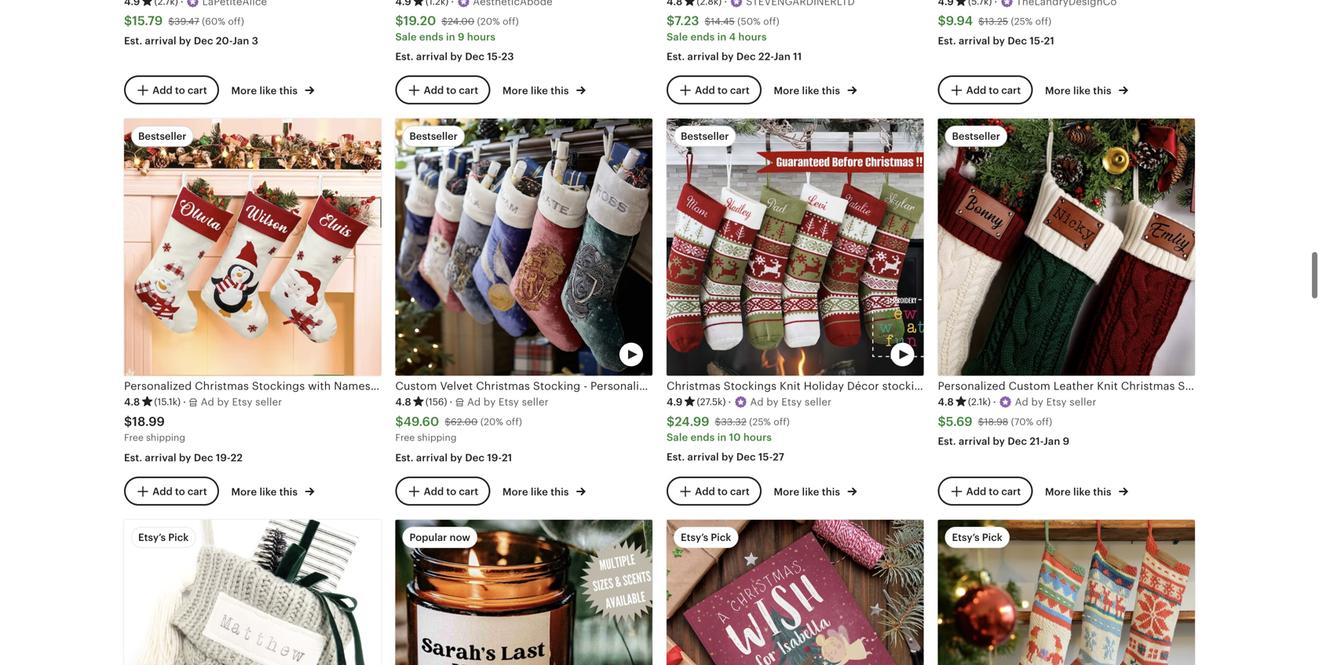 Task type: locate. For each thing, give the bounding box(es) containing it.
last nerve candle, funny candle, personalized candle gift, custom name candle, funny gift, last nerve gift, mom gift, bff gift, gift for her image
[[396, 520, 653, 665]]

more like this link
[[231, 82, 315, 98], [503, 82, 586, 98], [774, 82, 858, 98], [1046, 82, 1129, 98], [231, 483, 315, 499], [503, 483, 586, 499], [774, 483, 858, 499], [1046, 483, 1129, 499]]

add to cart down the est. arrival by dec 20-jan 3
[[153, 84, 207, 96]]

etsy's
[[138, 532, 166, 544], [681, 532, 709, 544], [953, 532, 980, 544]]

to down est. arrival by dec 15-21
[[990, 84, 1000, 96]]

cart down $ 19.20 $ 24.00 (20% off) sale ends in 9 hours est. arrival by dec 15-23
[[459, 84, 479, 96]]

(70%
[[1012, 417, 1034, 427]]

(25% right 13.25
[[1012, 16, 1033, 27]]

free down the 18.99
[[124, 432, 144, 443]]

15-
[[1030, 35, 1045, 47], [487, 51, 502, 62], [759, 451, 773, 463]]

14.45
[[711, 16, 735, 27]]

$ 49.60 $ 62.00 (20% off) free shipping
[[396, 415, 523, 443]]

1 horizontal spatial etsy's
[[681, 532, 709, 544]]

(20% right 24.00 at the left top of page
[[477, 16, 500, 27]]

4.8 up 49.60
[[396, 396, 412, 408]]

more like this
[[231, 85, 300, 97], [503, 85, 572, 97], [774, 85, 843, 97], [1046, 85, 1115, 97], [231, 486, 300, 498], [503, 486, 572, 498], [774, 486, 843, 498], [1046, 486, 1115, 498]]

off) right 13.25
[[1036, 16, 1052, 27]]

pick for christmas stocking -  hand knit and personalized image
[[983, 532, 1003, 544]]

est. inside $ 24.99 $ 33.32 (25% off) sale ends in 10 hours est. arrival by dec 15-27
[[667, 451, 685, 463]]

(25% for 24.99
[[750, 417, 772, 427]]

free down 49.60
[[396, 432, 415, 443]]

0 vertical spatial 21
[[1045, 35, 1055, 47]]

15- inside $ 24.99 $ 33.32 (25% off) sale ends in 10 hours est. arrival by dec 15-27
[[759, 451, 773, 463]]

1 vertical spatial 21
[[502, 452, 513, 464]]

add to cart down $ 19.20 $ 24.00 (20% off) sale ends in 9 hours est. arrival by dec 15-23
[[424, 84, 479, 96]]

dec
[[194, 35, 213, 47], [1008, 35, 1028, 47], [465, 51, 485, 62], [737, 51, 756, 62], [1008, 436, 1028, 447], [737, 451, 756, 463], [194, 452, 213, 464], [465, 452, 485, 464]]

15- for 19.20
[[487, 51, 502, 62]]

4.8 up the 18.99
[[124, 396, 140, 408]]

1 · from the left
[[183, 396, 186, 408]]

free inside $ 49.60 $ 62.00 (20% off) free shipping
[[396, 432, 415, 443]]

2 vertical spatial 15-
[[759, 451, 773, 463]]

to for add to cart button under est. arrival by dec 15-21
[[990, 84, 1000, 96]]

etsy's pick link
[[124, 520, 381, 665], [667, 520, 924, 665], [939, 520, 1196, 665]]

arrival down the 5.69
[[959, 436, 991, 447]]

cart down est. arrival by dec 21-jan 9
[[1002, 486, 1022, 498]]

sale
[[396, 31, 417, 43], [667, 31, 688, 43], [667, 432, 688, 443]]

off) for 19.20
[[503, 16, 519, 27]]

1 horizontal spatial etsy's pick
[[681, 532, 732, 544]]

add to cart for add to cart button below the $ 7.23 $ 14.45 (50% off) sale ends in 4 hours est. arrival by dec 22-jan 11 on the top of page
[[695, 84, 750, 96]]

1 4.8 from the left
[[124, 396, 140, 408]]

(25% right 33.32
[[750, 417, 772, 427]]

hours
[[467, 31, 496, 43], [739, 31, 767, 43], [744, 432, 772, 443]]

1 vertical spatial (20%
[[481, 417, 504, 427]]

·
[[183, 396, 186, 408], [450, 396, 453, 408], [729, 396, 732, 408], [994, 396, 997, 408]]

hours inside the $ 7.23 $ 14.45 (50% off) sale ends in 4 hours est. arrival by dec 22-jan 11
[[739, 31, 767, 43]]

cart down $ 24.99 $ 33.32 (25% off) sale ends in 10 hours est. arrival by dec 15-27
[[731, 486, 750, 498]]

2 4.8 from the left
[[396, 396, 412, 408]]

shipping
[[146, 432, 185, 443], [418, 432, 457, 443]]

1 bestseller from the left
[[138, 131, 187, 142]]

like for add to cart button below the $ 7.23 $ 14.45 (50% off) sale ends in 4 hours est. arrival by dec 22-jan 11 on the top of page
[[803, 85, 820, 97]]

7.23
[[675, 14, 700, 28]]

cart for add to cart button underneath est. arrival by dec 19-22
[[188, 486, 207, 498]]

dec left 21-
[[1008, 436, 1028, 447]]

sale inside $ 19.20 $ 24.00 (20% off) sale ends in 9 hours est. arrival by dec 15-23
[[396, 31, 417, 43]]

like for add to cart button below est. arrival by dec 21-jan 9
[[1074, 486, 1091, 498]]

1 shipping from the left
[[146, 432, 185, 443]]

dec left 22-
[[737, 51, 756, 62]]

(20% inside $ 49.60 $ 62.00 (20% off) free shipping
[[481, 417, 504, 427]]

sale down the 19.20
[[396, 31, 417, 43]]

19.20
[[404, 14, 436, 28]]

est.
[[124, 35, 142, 47], [939, 35, 957, 47], [396, 51, 414, 62], [667, 51, 685, 62], [939, 436, 957, 447], [667, 451, 685, 463], [124, 452, 142, 464], [396, 452, 414, 464]]

9.94
[[947, 14, 974, 28]]

jan left 11
[[774, 51, 791, 62]]

2 vertical spatial jan
[[1044, 436, 1061, 447]]

dec down 10
[[737, 451, 756, 463]]

$ 18.99 free shipping
[[124, 415, 185, 443]]

5.69
[[947, 415, 973, 429]]

1 pick from the left
[[168, 532, 189, 544]]

0 horizontal spatial etsy's pick
[[138, 532, 189, 544]]

ends for 7.23
[[691, 31, 715, 43]]

1 etsy's pick link from the left
[[124, 520, 381, 665]]

ends inside $ 19.20 $ 24.00 (20% off) sale ends in 9 hours est. arrival by dec 15-23
[[420, 31, 444, 43]]

2 horizontal spatial etsy's pick link
[[939, 520, 1196, 665]]

dec left 22
[[194, 452, 213, 464]]

popular
[[410, 532, 447, 544]]

1 horizontal spatial etsy's pick link
[[667, 520, 924, 665]]

9
[[458, 31, 465, 43], [1064, 436, 1070, 447]]

personalised christmas wish book first babies christmas gifts xmas eve box fillers stockings for girls boys kids presents ideas books gift image
[[667, 520, 924, 665]]

product video element
[[396, 119, 653, 376], [667, 119, 924, 376], [124, 520, 381, 665], [667, 520, 924, 665], [939, 520, 1196, 665]]

0 vertical spatial (25%
[[1012, 16, 1033, 27]]

1 vertical spatial 15-
[[487, 51, 502, 62]]

add
[[153, 84, 173, 96], [424, 84, 444, 96], [695, 84, 716, 96], [967, 84, 987, 96], [153, 486, 173, 498], [424, 486, 444, 498], [695, 486, 716, 498], [967, 486, 987, 498]]

like for add to cart button under $ 19.20 $ 24.00 (20% off) sale ends in 9 hours est. arrival by dec 15-23
[[531, 85, 548, 97]]

to for add to cart button under est. arrival by dec 19-21
[[447, 486, 457, 498]]

arrival down 7.23
[[688, 51, 719, 62]]

1 horizontal spatial jan
[[774, 51, 791, 62]]

hours down (50%
[[739, 31, 767, 43]]

2 horizontal spatial 4.8
[[939, 396, 955, 408]]

to down the $ 7.23 $ 14.45 (50% off) sale ends in 4 hours est. arrival by dec 22-jan 11 on the top of page
[[718, 84, 728, 96]]

jan down $ 5.69 $ 18.98 (70% off)
[[1044, 436, 1061, 447]]

(20%
[[477, 16, 500, 27], [481, 417, 504, 427]]

this for add to cart button under $ 19.20 $ 24.00 (20% off) sale ends in 9 hours est. arrival by dec 15-23
[[551, 85, 569, 97]]

1 horizontal spatial (25%
[[1012, 16, 1033, 27]]

this
[[280, 85, 298, 97], [551, 85, 569, 97], [822, 85, 841, 97], [1094, 85, 1112, 97], [280, 486, 298, 498], [551, 486, 569, 498], [822, 486, 841, 498], [1094, 486, 1112, 498]]

shipping down the 18.99
[[146, 432, 185, 443]]

ends inside the $ 7.23 $ 14.45 (50% off) sale ends in 4 hours est. arrival by dec 22-jan 11
[[691, 31, 715, 43]]

off) right (50%
[[764, 16, 780, 27]]

3 etsy's pick from the left
[[953, 532, 1003, 544]]

off) inside $ 19.20 $ 24.00 (20% off) sale ends in 9 hours est. arrival by dec 15-23
[[503, 16, 519, 27]]

in left 10
[[718, 432, 727, 443]]

est. inside the $ 7.23 $ 14.45 (50% off) sale ends in 4 hours est. arrival by dec 22-jan 11
[[667, 51, 685, 62]]

0 horizontal spatial jan
[[233, 35, 249, 47]]

sale down 7.23
[[667, 31, 688, 43]]

4.8
[[124, 396, 140, 408], [396, 396, 412, 408], [939, 396, 955, 408]]

1 horizontal spatial 19-
[[487, 452, 502, 464]]

add down $ 24.99 $ 33.32 (25% off) sale ends in 10 hours est. arrival by dec 15-27
[[695, 486, 716, 498]]

est. arrival by dec 15-21
[[939, 35, 1055, 47]]

off) inside $ 9.94 $ 13.25 (25% off)
[[1036, 16, 1052, 27]]

arrival down $ 18.99 free shipping
[[145, 452, 177, 464]]

jan left 3
[[233, 35, 249, 47]]

off) inside $ 15.79 $ 39.47 (60% off)
[[228, 16, 244, 27]]

1 etsy's pick from the left
[[138, 532, 189, 544]]

1 19- from the left
[[216, 452, 231, 464]]

by down 10
[[722, 451, 734, 463]]

off) inside the $ 7.23 $ 14.45 (50% off) sale ends in 4 hours est. arrival by dec 22-jan 11
[[764, 16, 780, 27]]

0 horizontal spatial shipping
[[146, 432, 185, 443]]

more for add to cart button under est. arrival by dec 15-21's the more like this link
[[1046, 85, 1071, 97]]

$ left 18.98
[[939, 415, 947, 429]]

more like this link for add to cart button underneath the est. arrival by dec 20-jan 3
[[231, 82, 315, 98]]

2 horizontal spatial etsy's pick
[[953, 532, 1003, 544]]

add to cart button down $ 19.20 $ 24.00 (20% off) sale ends in 9 hours est. arrival by dec 15-23
[[396, 75, 491, 105]]

hours down 24.00 at the left top of page
[[467, 31, 496, 43]]

9 right 21-
[[1064, 436, 1070, 447]]

more like this link for add to cart button below est. arrival by dec 21-jan 9
[[1046, 483, 1129, 499]]

ends down 7.23
[[691, 31, 715, 43]]

2 shipping from the left
[[418, 432, 457, 443]]

3 · from the left
[[729, 396, 732, 408]]

product video element for christmas stockings knit holiday décor stocking christmas décor personalized dog stocking custom stockings farmhouse christmas holiday home image
[[667, 119, 924, 376]]

add to cart down est. arrival by dec 19-21
[[424, 486, 479, 498]]

christmas stocking -  hand knit and personalized image
[[939, 520, 1196, 665]]

2 · from the left
[[450, 396, 453, 408]]

more for the more like this link associated with add to cart button under $ 19.20 $ 24.00 (20% off) sale ends in 9 hours est. arrival by dec 15-23
[[503, 85, 529, 97]]

11
[[794, 51, 802, 62]]

21
[[1045, 35, 1055, 47], [502, 452, 513, 464]]

0 vertical spatial 15-
[[1030, 35, 1045, 47]]

22-
[[759, 51, 774, 62]]

to down the est. arrival by dec 20-jan 3
[[175, 84, 185, 96]]

1 horizontal spatial 4.8
[[396, 396, 412, 408]]

more for the more like this link associated with add to cart button underneath the est. arrival by dec 20-jan 3
[[231, 85, 257, 97]]

by down 4
[[722, 51, 734, 62]]

19-
[[216, 452, 231, 464], [487, 452, 502, 464]]

20-
[[216, 35, 233, 47]]

(15.1k)
[[154, 397, 181, 407]]

etsy's pick for 1st etsy's pick link from left
[[138, 532, 189, 544]]

23
[[502, 51, 514, 62]]

add to cart for add to cart button underneath est. arrival by dec 19-22
[[153, 486, 207, 498]]

1 free from the left
[[124, 432, 144, 443]]

cart down the $ 7.23 $ 14.45 (50% off) sale ends in 4 hours est. arrival by dec 22-jan 11 on the top of page
[[731, 84, 750, 96]]

2 pick from the left
[[711, 532, 732, 544]]

cart
[[188, 84, 207, 96], [459, 84, 479, 96], [731, 84, 750, 96], [1002, 84, 1022, 96], [188, 486, 207, 498], [459, 486, 479, 498], [731, 486, 750, 498], [1002, 486, 1022, 498]]

arrival down the 24.99
[[688, 451, 719, 463]]

$ 24.99 $ 33.32 (25% off) sale ends in 10 hours est. arrival by dec 15-27
[[667, 415, 790, 463]]

off) up 27
[[774, 417, 790, 427]]

this for add to cart button under est. arrival by dec 19-21
[[551, 486, 569, 498]]

1 horizontal spatial 9
[[1064, 436, 1070, 447]]

21 for 19-
[[502, 452, 513, 464]]

dec inside the $ 7.23 $ 14.45 (50% off) sale ends in 4 hours est. arrival by dec 22-jan 11
[[737, 51, 756, 62]]

ends down the 24.99
[[691, 432, 715, 443]]

by down 13.25
[[994, 35, 1006, 47]]

off) for 5.69
[[1037, 417, 1053, 427]]

like for add to cart button under $ 24.99 $ 33.32 (25% off) sale ends in 10 hours est. arrival by dec 15-27
[[803, 486, 820, 498]]

add to cart down est. arrival by dec 15-21
[[967, 84, 1022, 96]]

(25%
[[1012, 16, 1033, 27], [750, 417, 772, 427]]

1 vertical spatial 9
[[1064, 436, 1070, 447]]

1 horizontal spatial 21
[[1045, 35, 1055, 47]]

to for add to cart button below est. arrival by dec 21-jan 9
[[990, 486, 1000, 498]]

add to cart button
[[124, 75, 219, 105], [396, 75, 491, 105], [667, 75, 762, 105], [939, 75, 1033, 105], [124, 477, 219, 506], [396, 477, 491, 506], [667, 477, 762, 506], [939, 477, 1033, 506]]

off) inside $ 24.99 $ 33.32 (25% off) sale ends in 10 hours est. arrival by dec 15-27
[[774, 417, 790, 427]]

pick
[[168, 532, 189, 544], [711, 532, 732, 544], [983, 532, 1003, 544]]

· right (2.1k)
[[994, 396, 997, 408]]

off)
[[228, 16, 244, 27], [503, 16, 519, 27], [764, 16, 780, 27], [1036, 16, 1052, 27], [506, 417, 523, 427], [774, 417, 790, 427], [1037, 417, 1053, 427]]

49.60
[[404, 415, 439, 429]]

$
[[124, 14, 132, 28], [396, 14, 404, 28], [667, 14, 675, 28], [939, 14, 947, 28], [168, 16, 174, 27], [442, 16, 448, 27], [705, 16, 711, 27], [979, 16, 985, 27], [124, 415, 132, 429], [396, 415, 404, 429], [667, 415, 675, 429], [939, 415, 947, 429], [445, 417, 451, 427], [715, 417, 722, 427], [979, 417, 985, 427]]

9 inside $ 19.20 $ 24.00 (20% off) sale ends in 9 hours est. arrival by dec 15-23
[[458, 31, 465, 43]]

est. down the 24.99
[[667, 451, 685, 463]]

arrival down the 19.20
[[416, 51, 448, 62]]

this for add to cart button below est. arrival by dec 21-jan 9
[[1094, 486, 1112, 498]]

3 etsy's from the left
[[953, 532, 980, 544]]

to down est. arrival by dec 21-jan 9
[[990, 486, 1000, 498]]

$ right '15.79'
[[168, 16, 174, 27]]

sale down the 24.99
[[667, 432, 688, 443]]

3 bestseller from the left
[[681, 131, 729, 142]]

off) inside $ 49.60 $ 62.00 (20% off) free shipping
[[506, 417, 523, 427]]

custom velvet christmas stocking - personalized christmas stocking - name stockings - family stocking harry potter christmas stocking image
[[396, 119, 653, 376]]

0 horizontal spatial pick
[[168, 532, 189, 544]]

1 horizontal spatial shipping
[[418, 432, 457, 443]]

$ down (2.1k)
[[979, 417, 985, 427]]

est. down 7.23
[[667, 51, 685, 62]]

· right (27.5k)
[[729, 396, 732, 408]]

15- inside $ 19.20 $ 24.00 (20% off) sale ends in 9 hours est. arrival by dec 15-23
[[487, 51, 502, 62]]

to down est. arrival by dec 19-21
[[447, 486, 457, 498]]

0 vertical spatial 9
[[458, 31, 465, 43]]

etsy's pick
[[138, 532, 189, 544], [681, 532, 732, 544], [953, 532, 1003, 544]]

(25% inside $ 9.94 $ 13.25 (25% off)
[[1012, 16, 1033, 27]]

0 vertical spatial (20%
[[477, 16, 500, 27]]

$ inside $ 18.99 free shipping
[[124, 415, 132, 429]]

$ 7.23 $ 14.45 (50% off) sale ends in 4 hours est. arrival by dec 22-jan 11
[[667, 14, 802, 62]]

0 horizontal spatial (25%
[[750, 417, 772, 427]]

$ right the 19.20
[[442, 16, 448, 27]]

to for add to cart button underneath the est. arrival by dec 20-jan 3
[[175, 84, 185, 96]]

cart down est. arrival by dec 19-21
[[459, 486, 479, 498]]

personalized christmas stockings with names custom christmas family stockings christmas tree decorations stockings socks hanging ornaments image
[[124, 119, 381, 376]]

2 19- from the left
[[487, 452, 502, 464]]

off) up 23
[[503, 16, 519, 27]]

product video element for christmas chunky cable knit stocking for fireplace and mantel holiday boho decor with custom personalized name tag image
[[124, 520, 381, 665]]

more like this for add to cart button underneath the est. arrival by dec 20-jan 3
[[231, 85, 300, 97]]

2 horizontal spatial etsy's
[[953, 532, 980, 544]]

add to cart button down $ 24.99 $ 33.32 (25% off) sale ends in 10 hours est. arrival by dec 15-27
[[667, 477, 762, 506]]

add down est. arrival by dec 19-22
[[153, 486, 173, 498]]

to
[[175, 84, 185, 96], [447, 84, 457, 96], [718, 84, 728, 96], [990, 84, 1000, 96], [175, 486, 185, 498], [447, 486, 457, 498], [718, 486, 728, 498], [990, 486, 1000, 498]]

more like this link for add to cart button under est. arrival by dec 19-21
[[503, 483, 586, 499]]

add to cart for add to cart button under est. arrival by dec 15-21
[[967, 84, 1022, 96]]

add to cart for add to cart button below est. arrival by dec 21-jan 9
[[967, 486, 1022, 498]]

off) for 24.99
[[774, 417, 790, 427]]

21-
[[1030, 436, 1044, 447]]

more like this for add to cart button under est. arrival by dec 15-21
[[1046, 85, 1115, 97]]

off) for 49.60
[[506, 417, 523, 427]]

2 free from the left
[[396, 432, 415, 443]]

to down $ 24.99 $ 33.32 (25% off) sale ends in 10 hours est. arrival by dec 15-27
[[718, 486, 728, 498]]

$ right 9.94
[[979, 16, 985, 27]]

ends
[[420, 31, 444, 43], [691, 31, 715, 43], [691, 432, 715, 443]]

cart for add to cart button below est. arrival by dec 21-jan 9
[[1002, 486, 1022, 498]]

(20% for 49.60
[[481, 417, 504, 427]]

0 horizontal spatial free
[[124, 432, 144, 443]]

more for the more like this link corresponding to add to cart button underneath est. arrival by dec 19-22
[[231, 486, 257, 498]]

dec down $ 49.60 $ 62.00 (20% off) free shipping
[[465, 452, 485, 464]]

0 horizontal spatial etsy's pick link
[[124, 520, 381, 665]]

(20% inside $ 19.20 $ 24.00 (20% off) sale ends in 9 hours est. arrival by dec 15-23
[[477, 16, 500, 27]]

by inside $ 19.20 $ 24.00 (20% off) sale ends in 9 hours est. arrival by dec 15-23
[[451, 51, 463, 62]]

1 vertical spatial jan
[[774, 51, 791, 62]]

2 bestseller from the left
[[410, 131, 458, 142]]

$ inside $ 9.94 $ 13.25 (25% off)
[[979, 16, 985, 27]]

bestseller
[[138, 131, 187, 142], [410, 131, 458, 142], [681, 131, 729, 142], [953, 131, 1001, 142]]

15- for 24.99
[[759, 451, 773, 463]]

13.25
[[985, 16, 1009, 27]]

cart down the est. arrival by dec 20-jan 3
[[188, 84, 207, 96]]

1 vertical spatial (25%
[[750, 417, 772, 427]]

0 vertical spatial jan
[[233, 35, 249, 47]]

0 horizontal spatial 4.8
[[124, 396, 140, 408]]

in for 7.23
[[718, 31, 727, 43]]

product video element for personalised christmas wish book first babies christmas gifts xmas eve box fillers stockings for girls boys kids presents ideas books gift image
[[667, 520, 924, 665]]

in left 4
[[718, 31, 727, 43]]

off) right (60%
[[228, 16, 244, 27]]

like
[[260, 85, 277, 97], [531, 85, 548, 97], [803, 85, 820, 97], [1074, 85, 1091, 97], [260, 486, 277, 498], [531, 486, 548, 498], [803, 486, 820, 498], [1074, 486, 1091, 498]]

24.99
[[675, 415, 710, 429]]

by
[[179, 35, 191, 47], [994, 35, 1006, 47], [451, 51, 463, 62], [722, 51, 734, 62], [994, 436, 1006, 447], [722, 451, 734, 463], [179, 452, 191, 464], [451, 452, 463, 464]]

hours for 7.23
[[739, 31, 767, 43]]

hours inside $ 19.20 $ 24.00 (20% off) sale ends in 9 hours est. arrival by dec 15-23
[[467, 31, 496, 43]]

0 horizontal spatial 21
[[502, 452, 513, 464]]

$ inside $ 15.79 $ 39.47 (60% off)
[[168, 16, 174, 27]]

2 horizontal spatial jan
[[1044, 436, 1061, 447]]

off) up 21-
[[1037, 417, 1053, 427]]

add to cart
[[153, 84, 207, 96], [424, 84, 479, 96], [695, 84, 750, 96], [967, 84, 1022, 96], [153, 486, 207, 498], [424, 486, 479, 498], [695, 486, 750, 498], [967, 486, 1022, 498]]

(60%
[[202, 16, 226, 27]]

arrival inside the $ 7.23 $ 14.45 (50% off) sale ends in 4 hours est. arrival by dec 22-jan 11
[[688, 51, 719, 62]]

0 horizontal spatial 9
[[458, 31, 465, 43]]

in down 24.00 at the left top of page
[[446, 31, 456, 43]]

in inside the $ 7.23 $ 14.45 (50% off) sale ends in 4 hours est. arrival by dec 22-jan 11
[[718, 31, 727, 43]]

1 horizontal spatial pick
[[711, 532, 732, 544]]

add to cart down est. arrival by dec 21-jan 9
[[967, 486, 1022, 498]]

by down $ 18.99 free shipping
[[179, 452, 191, 464]]

off) inside $ 5.69 $ 18.98 (70% off)
[[1037, 417, 1053, 427]]

(25% for 9.94
[[1012, 16, 1033, 27]]

to for add to cart button underneath est. arrival by dec 19-22
[[175, 486, 185, 498]]

sale inside the $ 7.23 $ 14.45 (50% off) sale ends in 4 hours est. arrival by dec 22-jan 11
[[667, 31, 688, 43]]

like for add to cart button under est. arrival by dec 19-21
[[531, 486, 548, 498]]

free
[[124, 432, 144, 443], [396, 432, 415, 443]]

to down est. arrival by dec 19-22
[[175, 486, 185, 498]]

in inside $ 19.20 $ 24.00 (20% off) sale ends in 9 hours est. arrival by dec 15-23
[[446, 31, 456, 43]]

dec left 23
[[465, 51, 485, 62]]

arrival
[[145, 35, 177, 47], [959, 35, 991, 47], [416, 51, 448, 62], [688, 51, 719, 62], [959, 436, 991, 447], [688, 451, 719, 463], [145, 452, 177, 464], [416, 452, 448, 464]]

0 horizontal spatial etsy's
[[138, 532, 166, 544]]

1 horizontal spatial free
[[396, 432, 415, 443]]

more like this link for add to cart button underneath est. arrival by dec 19-22
[[231, 483, 315, 499]]

2 etsy's pick from the left
[[681, 532, 732, 544]]

jan
[[233, 35, 249, 47], [774, 51, 791, 62], [1044, 436, 1061, 447]]

cart down est. arrival by dec 15-21
[[1002, 84, 1022, 96]]

0 horizontal spatial 15-
[[487, 51, 502, 62]]

to for add to cart button under $ 24.99 $ 33.32 (25% off) sale ends in 10 hours est. arrival by dec 15-27
[[718, 486, 728, 498]]

· right (156)
[[450, 396, 453, 408]]

3 pick from the left
[[983, 532, 1003, 544]]

more
[[231, 85, 257, 97], [503, 85, 529, 97], [774, 85, 800, 97], [1046, 85, 1071, 97], [231, 486, 257, 498], [503, 486, 529, 498], [774, 486, 800, 498], [1046, 486, 1071, 498]]

0 horizontal spatial 19-
[[216, 452, 231, 464]]

arrival down 49.60
[[416, 452, 448, 464]]

to down $ 19.20 $ 24.00 (20% off) sale ends in 9 hours est. arrival by dec 15-23
[[447, 84, 457, 96]]

like for add to cart button underneath est. arrival by dec 19-22
[[260, 486, 277, 498]]

4 bestseller from the left
[[953, 131, 1001, 142]]

arrival inside $ 24.99 $ 33.32 (25% off) sale ends in 10 hours est. arrival by dec 15-27
[[688, 451, 719, 463]]

add to cart down $ 24.99 $ 33.32 (25% off) sale ends in 10 hours est. arrival by dec 15-27
[[695, 486, 750, 498]]

now
[[450, 532, 471, 544]]

(20% for 19.20
[[477, 16, 500, 27]]

est. down $ 18.99 free shipping
[[124, 452, 142, 464]]

more for the more like this link related to add to cart button below the $ 7.23 $ 14.45 (50% off) sale ends in 4 hours est. arrival by dec 22-jan 11 on the top of page
[[774, 85, 800, 97]]

personalized custom leather knit christmas stockings, 2023 family christmas stockings, custom christmas gifts, christmas garter names image
[[939, 119, 1196, 376]]

$ 5.69 $ 18.98 (70% off)
[[939, 415, 1053, 429]]

in for 19.20
[[446, 31, 456, 43]]

add to cart down est. arrival by dec 19-22
[[153, 486, 207, 498]]

(25% inside $ 24.99 $ 33.32 (25% off) sale ends in 10 hours est. arrival by dec 15-27
[[750, 417, 772, 427]]

2 horizontal spatial pick
[[983, 532, 1003, 544]]

2 etsy's from the left
[[681, 532, 709, 544]]

1 etsy's from the left
[[138, 532, 166, 544]]

9 down 24.00 at the left top of page
[[458, 31, 465, 43]]

1 horizontal spatial 15-
[[759, 451, 773, 463]]

in
[[446, 31, 456, 43], [718, 31, 727, 43], [718, 432, 727, 443]]

$ left 39.47
[[124, 14, 132, 28]]

dec inside $ 19.20 $ 24.00 (20% off) sale ends in 9 hours est. arrival by dec 15-23
[[465, 51, 485, 62]]

$ inside $ 5.69 $ 18.98 (70% off)
[[979, 417, 985, 427]]

shipping inside $ 18.99 free shipping
[[146, 432, 185, 443]]

4
[[730, 31, 736, 43]]



Task type: describe. For each thing, give the bounding box(es) containing it.
christmas stockings knit holiday décor stocking christmas décor personalized dog stocking custom stockings farmhouse christmas holiday home image
[[667, 119, 924, 376]]

est. down '15.79'
[[124, 35, 142, 47]]

$ down (156)
[[445, 417, 451, 427]]

arrival down '15.79'
[[145, 35, 177, 47]]

cart for add to cart button underneath the est. arrival by dec 20-jan 3
[[188, 84, 207, 96]]

off) for 9.94
[[1036, 16, 1052, 27]]

21 for 15-
[[1045, 35, 1055, 47]]

add to cart button down est. arrival by dec 21-jan 9
[[939, 477, 1033, 506]]

by inside $ 24.99 $ 33.32 (25% off) sale ends in 10 hours est. arrival by dec 15-27
[[722, 451, 734, 463]]

off) for 7.23
[[764, 16, 780, 27]]

add to cart for add to cart button under $ 24.99 $ 33.32 (25% off) sale ends in 10 hours est. arrival by dec 15-27
[[695, 486, 750, 498]]

4.8 for 18.99
[[124, 396, 140, 408]]

etsy's pick for first etsy's pick link from the right
[[953, 532, 1003, 544]]

est. down 49.60
[[396, 452, 414, 464]]

$ left '14.45'
[[667, 14, 675, 28]]

est. down 9.94
[[939, 35, 957, 47]]

4 · from the left
[[994, 396, 997, 408]]

ends inside $ 24.99 $ 33.32 (25% off) sale ends in 10 hours est. arrival by dec 15-27
[[691, 432, 715, 443]]

more like this for add to cart button under est. arrival by dec 19-21
[[503, 486, 572, 498]]

· for 49.60
[[450, 396, 453, 408]]

more like this for add to cart button below est. arrival by dec 21-jan 9
[[1046, 486, 1115, 498]]

add down the est. arrival by dec 20-jan 3
[[153, 84, 173, 96]]

33.32
[[722, 417, 747, 427]]

est. arrival by dec 19-21
[[396, 452, 513, 464]]

shipping inside $ 49.60 $ 62.00 (20% off) free shipping
[[418, 432, 457, 443]]

this for add to cart button under est. arrival by dec 15-21
[[1094, 85, 1112, 97]]

hours for 19.20
[[467, 31, 496, 43]]

dec inside $ 24.99 $ 33.32 (25% off) sale ends in 10 hours est. arrival by dec 15-27
[[737, 451, 756, 463]]

to for add to cart button below the $ 7.23 $ 14.45 (50% off) sale ends in 4 hours est. arrival by dec 22-jan 11 on the top of page
[[718, 84, 728, 96]]

by down $ 49.60 $ 62.00 (20% off) free shipping
[[451, 452, 463, 464]]

add to cart for add to cart button underneath the est. arrival by dec 20-jan 3
[[153, 84, 207, 96]]

2 etsy's pick link from the left
[[667, 520, 924, 665]]

sale for 19.20
[[396, 31, 417, 43]]

add down the $ 7.23 $ 14.45 (50% off) sale ends in 4 hours est. arrival by dec 22-jan 11 on the top of page
[[695, 84, 716, 96]]

62.00
[[451, 417, 478, 427]]

$ left 13.25
[[939, 14, 947, 28]]

3
[[252, 35, 259, 47]]

est. down the 5.69
[[939, 436, 957, 447]]

this for add to cart button underneath est. arrival by dec 19-22
[[280, 486, 298, 498]]

10
[[730, 432, 741, 443]]

add to cart button down est. arrival by dec 19-21
[[396, 477, 491, 506]]

3 etsy's pick link from the left
[[939, 520, 1196, 665]]

more like this for add to cart button under $ 19.20 $ 24.00 (20% off) sale ends in 9 hours est. arrival by dec 15-23
[[503, 85, 572, 97]]

add down est. arrival by dec 21-jan 9
[[967, 486, 987, 498]]

etsy's for personalised christmas wish book first babies christmas gifts xmas eve box fillers stockings for girls boys kids presents ideas books gift image
[[681, 532, 709, 544]]

(2.1k)
[[969, 397, 991, 407]]

$ down (27.5k)
[[715, 417, 722, 427]]

4.9
[[667, 396, 683, 408]]

$ down 4.9
[[667, 415, 675, 429]]

add down est. arrival by dec 15-21
[[967, 84, 987, 96]]

ends for 19.20
[[420, 31, 444, 43]]

to for add to cart button under $ 19.20 $ 24.00 (20% off) sale ends in 9 hours est. arrival by dec 15-23
[[447, 84, 457, 96]]

dec down 13.25
[[1008, 35, 1028, 47]]

19- for 18.99
[[216, 452, 231, 464]]

4.8 for 49.60
[[396, 396, 412, 408]]

sale for 7.23
[[667, 31, 688, 43]]

christmas chunky cable knit stocking for fireplace and mantel holiday boho decor with custom personalized name tag image
[[124, 520, 381, 665]]

add to cart button down the $ 7.23 $ 14.45 (50% off) sale ends in 4 hours est. arrival by dec 22-jan 11 on the top of page
[[667, 75, 762, 105]]

27
[[773, 451, 785, 463]]

· for 24.99
[[729, 396, 732, 408]]

like for add to cart button under est. arrival by dec 15-21
[[1074, 85, 1091, 97]]

(50%
[[738, 16, 761, 27]]

add to cart for add to cart button under $ 19.20 $ 24.00 (20% off) sale ends in 9 hours est. arrival by dec 15-23
[[424, 84, 479, 96]]

est. arrival by dec 21-jan 9
[[939, 436, 1070, 447]]

est. arrival by dec 19-22
[[124, 452, 243, 464]]

arrival down 9.94
[[959, 35, 991, 47]]

add to cart button down est. arrival by dec 19-22
[[124, 477, 219, 506]]

39.47
[[174, 16, 199, 27]]

arrival inside $ 19.20 $ 24.00 (20% off) sale ends in 9 hours est. arrival by dec 15-23
[[416, 51, 448, 62]]

popular now link
[[396, 520, 653, 665]]

cart for add to cart button under $ 24.99 $ 33.32 (25% off) sale ends in 10 hours est. arrival by dec 15-27
[[731, 486, 750, 498]]

2 horizontal spatial 15-
[[1030, 35, 1045, 47]]

by inside the $ 7.23 $ 14.45 (50% off) sale ends in 4 hours est. arrival by dec 22-jan 11
[[722, 51, 734, 62]]

24.00
[[448, 16, 475, 27]]

etsy's pick for second etsy's pick link
[[681, 532, 732, 544]]

cart for add to cart button under est. arrival by dec 19-21
[[459, 486, 479, 498]]

$ 15.79 $ 39.47 (60% off)
[[124, 14, 244, 28]]

$ left 24.00 at the left top of page
[[396, 14, 404, 28]]

more for the more like this link for add to cart button below est. arrival by dec 21-jan 9
[[1046, 486, 1071, 498]]

product video element for christmas stocking -  hand knit and personalized image
[[939, 520, 1196, 665]]

add down $ 19.20 $ 24.00 (20% off) sale ends in 9 hours est. arrival by dec 15-23
[[424, 84, 444, 96]]

like for add to cart button underneath the est. arrival by dec 20-jan 3
[[260, 85, 277, 97]]

product video element for custom velvet christmas stocking - personalized christmas stocking - name stockings - family stocking harry potter christmas stocking image at the left
[[396, 119, 653, 376]]

$ 19.20 $ 24.00 (20% off) sale ends in 9 hours est. arrival by dec 15-23
[[396, 14, 519, 62]]

add to cart for add to cart button under est. arrival by dec 19-21
[[424, 486, 479, 498]]

est. inside $ 19.20 $ 24.00 (20% off) sale ends in 9 hours est. arrival by dec 15-23
[[396, 51, 414, 62]]

etsy's for christmas chunky cable knit stocking for fireplace and mantel holiday boho decor with custom personalized name tag image
[[138, 532, 166, 544]]

hours inside $ 24.99 $ 33.32 (25% off) sale ends in 10 hours est. arrival by dec 15-27
[[744, 432, 772, 443]]

free inside $ 18.99 free shipping
[[124, 432, 144, 443]]

jan for est. arrival by dec 20-jan 3
[[233, 35, 249, 47]]

by down 39.47
[[179, 35, 191, 47]]

pick for personalised christmas wish book first babies christmas gifts xmas eve box fillers stockings for girls boys kids presents ideas books gift image
[[711, 532, 732, 544]]

add to cart button down the est. arrival by dec 20-jan 3
[[124, 75, 219, 105]]

18.99
[[132, 415, 165, 429]]

add to cart button down est. arrival by dec 15-21
[[939, 75, 1033, 105]]

$ 9.94 $ 13.25 (25% off)
[[939, 14, 1052, 28]]

more for add to cart button under est. arrival by dec 19-21's the more like this link
[[503, 486, 529, 498]]

22
[[231, 452, 243, 464]]

pick for christmas chunky cable knit stocking for fireplace and mantel holiday boho decor with custom personalized name tag image
[[168, 532, 189, 544]]

more like this for add to cart button under $ 24.99 $ 33.32 (25% off) sale ends in 10 hours est. arrival by dec 15-27
[[774, 486, 843, 498]]

more for the more like this link corresponding to add to cart button under $ 24.99 $ 33.32 (25% off) sale ends in 10 hours est. arrival by dec 15-27
[[774, 486, 800, 498]]

etsy's for christmas stocking -  hand knit and personalized image
[[953, 532, 980, 544]]

18.98
[[985, 417, 1009, 427]]

est. arrival by dec 20-jan 3
[[124, 35, 259, 47]]

jan inside the $ 7.23 $ 14.45 (50% off) sale ends in 4 hours est. arrival by dec 22-jan 11
[[774, 51, 791, 62]]

more like this link for add to cart button below the $ 7.23 $ 14.45 (50% off) sale ends in 4 hours est. arrival by dec 22-jan 11 on the top of page
[[774, 82, 858, 98]]

off) for 15.79
[[228, 16, 244, 27]]

by down 18.98
[[994, 436, 1006, 447]]

cart for add to cart button under $ 19.20 $ 24.00 (20% off) sale ends in 9 hours est. arrival by dec 15-23
[[459, 84, 479, 96]]

more like this link for add to cart button under $ 19.20 $ 24.00 (20% off) sale ends in 9 hours est. arrival by dec 15-23
[[503, 82, 586, 98]]

$ left 62.00
[[396, 415, 404, 429]]

in inside $ 24.99 $ 33.32 (25% off) sale ends in 10 hours est. arrival by dec 15-27
[[718, 432, 727, 443]]

15.79
[[132, 14, 163, 28]]

more like this for add to cart button below the $ 7.23 $ 14.45 (50% off) sale ends in 4 hours est. arrival by dec 22-jan 11 on the top of page
[[774, 85, 843, 97]]

$ right 7.23
[[705, 16, 711, 27]]

dec left 20-
[[194, 35, 213, 47]]

this for add to cart button underneath the est. arrival by dec 20-jan 3
[[280, 85, 298, 97]]

more like this for add to cart button underneath est. arrival by dec 19-22
[[231, 486, 300, 498]]

popular now
[[410, 532, 471, 544]]

more like this link for add to cart button under $ 24.99 $ 33.32 (25% off) sale ends in 10 hours est. arrival by dec 15-27
[[774, 483, 858, 499]]

more like this link for add to cart button under est. arrival by dec 15-21
[[1046, 82, 1129, 98]]

· for 18.99
[[183, 396, 186, 408]]

cart for add to cart button under est. arrival by dec 15-21
[[1002, 84, 1022, 96]]

(156)
[[426, 397, 447, 407]]

sale inside $ 24.99 $ 33.32 (25% off) sale ends in 10 hours est. arrival by dec 15-27
[[667, 432, 688, 443]]

this for add to cart button under $ 24.99 $ 33.32 (25% off) sale ends in 10 hours est. arrival by dec 15-27
[[822, 486, 841, 498]]

(27.5k)
[[697, 397, 726, 407]]

3 4.8 from the left
[[939, 396, 955, 408]]

jan for est. arrival by dec 21-jan 9
[[1044, 436, 1061, 447]]

cart for add to cart button below the $ 7.23 $ 14.45 (50% off) sale ends in 4 hours est. arrival by dec 22-jan 11 on the top of page
[[731, 84, 750, 96]]

add down est. arrival by dec 19-21
[[424, 486, 444, 498]]

this for add to cart button below the $ 7.23 $ 14.45 (50% off) sale ends in 4 hours est. arrival by dec 22-jan 11 on the top of page
[[822, 85, 841, 97]]



Task type: vqa. For each thing, say whether or not it's contained in the screenshot.
Est. arrival by Dec 21-Jan 9
yes



